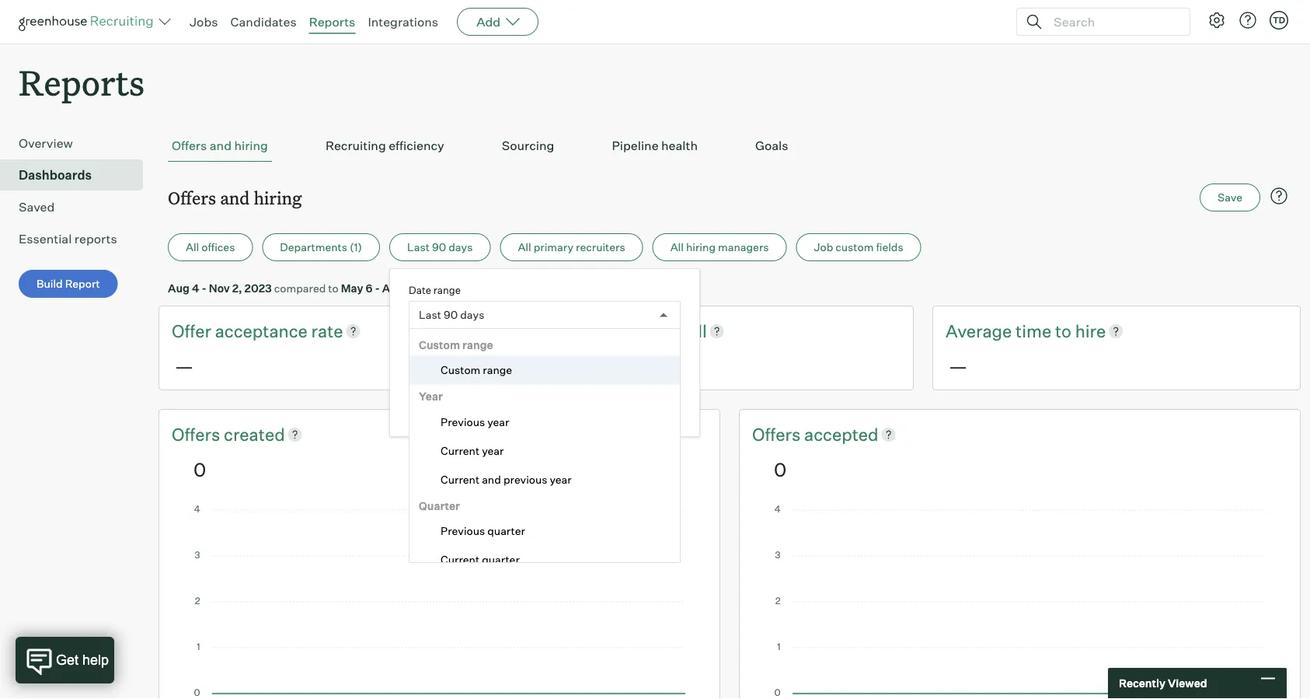 Task type: locate. For each thing, give the bounding box(es) containing it.
1 vertical spatial previous
[[504, 473, 548, 486]]

1 horizontal spatial to link
[[1056, 319, 1076, 343]]

range
[[434, 284, 461, 296], [463, 338, 493, 352], [483, 363, 513, 377]]

reports link
[[309, 14, 356, 30]]

1 horizontal spatial time link
[[1016, 319, 1056, 343]]

quarter
[[488, 524, 526, 538], [482, 553, 520, 567]]

90 up "date range"
[[432, 240, 446, 254]]

- right 6
[[375, 281, 380, 295]]

previous quarter
[[441, 524, 526, 538]]

0 horizontal spatial average
[[559, 320, 625, 341]]

date right end
[[574, 343, 595, 356]]

2 average from the left
[[946, 320, 1013, 341]]

1 average time to from the left
[[559, 320, 689, 341]]

2 — from the left
[[562, 354, 581, 377]]

2 horizontal spatial —
[[949, 354, 968, 377]]

previous up current year
[[485, 403, 529, 416]]

2,
[[232, 281, 242, 295]]

range for previous year
[[463, 338, 493, 352]]

job custom fields button
[[797, 233, 922, 261]]

previous up current year
[[441, 415, 485, 429]]

1 to link from the left
[[669, 319, 689, 343]]

0 horizontal spatial date
[[435, 343, 456, 356]]

1 vertical spatial current
[[441, 473, 480, 486]]

—
[[175, 354, 194, 377], [562, 354, 581, 377], [949, 354, 968, 377]]

1 vertical spatial offers and hiring
[[168, 186, 302, 209]]

days up "date range"
[[449, 240, 473, 254]]

end date
[[553, 343, 595, 356]]

0 vertical spatial last 90 days
[[408, 240, 473, 254]]

year down period
[[550, 473, 572, 486]]

1 vertical spatial quarter
[[482, 553, 520, 567]]

viewed
[[1169, 676, 1208, 690]]

all primary recruiters button
[[500, 233, 644, 261]]

0 horizontal spatial offers link
[[172, 422, 224, 446]]

date right the start
[[435, 343, 456, 356]]

jobs
[[190, 14, 218, 30]]

(1)
[[350, 240, 362, 254]]

overview link
[[19, 134, 137, 153]]

2 time link from the left
[[1016, 319, 1056, 343]]

date
[[409, 284, 432, 296]]

0 horizontal spatial 2023
[[245, 281, 272, 295]]

1 vertical spatial custom
[[441, 363, 481, 377]]

to right compare
[[472, 403, 482, 416]]

days inside "button"
[[449, 240, 473, 254]]

last
[[408, 240, 430, 254], [419, 308, 442, 322]]

1 offers link from the left
[[172, 422, 224, 446]]

report
[[65, 277, 100, 291]]

build report button
[[19, 270, 118, 298]]

to
[[328, 281, 339, 295], [669, 320, 685, 341], [1056, 320, 1072, 341], [472, 403, 482, 416]]

offer acceptance
[[172, 320, 311, 341]]

1 0 from the left
[[194, 457, 206, 481]]

acceptance
[[215, 320, 308, 341]]

to link
[[669, 319, 689, 343], [1056, 319, 1076, 343]]

xychart image for created
[[194, 505, 686, 699]]

average time to for fill
[[559, 320, 689, 341]]

time left fill
[[629, 320, 665, 341]]

time link left hire link
[[1016, 319, 1056, 343]]

1 vertical spatial and
[[220, 186, 250, 209]]

1 all from the left
[[186, 240, 199, 254]]

1 horizontal spatial 0
[[774, 457, 787, 481]]

90 down "date range"
[[444, 308, 458, 322]]

1 horizontal spatial xychart image
[[774, 505, 1267, 699]]

recruiters
[[576, 240, 626, 254]]

tab list
[[168, 130, 1292, 162]]

aug
[[168, 281, 190, 295], [382, 281, 404, 295]]

3 — from the left
[[949, 354, 968, 377]]

job custom fields
[[814, 240, 904, 254]]

average link for fill
[[559, 319, 629, 343]]

time left 'hire'
[[1016, 320, 1052, 341]]

to left 'hire'
[[1056, 320, 1072, 341]]

1 date from the left
[[435, 343, 456, 356]]

average link
[[559, 319, 629, 343], [946, 319, 1016, 343]]

1 vertical spatial previous
[[441, 524, 485, 538]]

time link left fill "link" on the right of page
[[629, 319, 669, 343]]

goals
[[756, 138, 789, 153]]

date for end date
[[574, 343, 595, 356]]

recruiting efficiency button
[[322, 130, 448, 162]]

configure image
[[1208, 11, 1227, 30]]

0 vertical spatial hiring
[[234, 138, 268, 153]]

1 xychart image from the left
[[194, 505, 686, 699]]

1 vertical spatial range
[[463, 338, 493, 352]]

all inside the all primary recruiters button
[[518, 240, 532, 254]]

custom range
[[419, 338, 493, 352], [441, 363, 513, 377]]

time left period
[[531, 403, 554, 416]]

custom range down start date
[[441, 363, 513, 377]]

2 horizontal spatial time
[[1016, 320, 1052, 341]]

1 aug from the left
[[168, 281, 190, 295]]

1 current from the top
[[441, 444, 480, 457]]

days down "date range"
[[460, 308, 485, 322]]

current quarter
[[441, 553, 520, 567]]

1 previous from the top
[[441, 415, 485, 429]]

0 for accepted
[[774, 457, 787, 481]]

0 vertical spatial last
[[408, 240, 430, 254]]

custom up 08/04/2023
[[419, 338, 460, 352]]

1 horizontal spatial reports
[[309, 14, 356, 30]]

0 vertical spatial previous
[[485, 403, 529, 416]]

custom down start date
[[441, 363, 481, 377]]

current down previous year
[[441, 444, 480, 457]]

to link for fill
[[669, 319, 689, 343]]

2 average link from the left
[[946, 319, 1016, 343]]

to link for hire
[[1056, 319, 1076, 343]]

2 0 from the left
[[774, 457, 787, 481]]

0 vertical spatial reports
[[309, 14, 356, 30]]

previous
[[441, 415, 485, 429], [441, 524, 485, 538]]

2 all from the left
[[518, 240, 532, 254]]

quarter for previous quarter
[[488, 524, 526, 538]]

1 vertical spatial custom range
[[441, 363, 513, 377]]

current and previous year
[[441, 473, 572, 486]]

3 all from the left
[[671, 240, 684, 254]]

1 horizontal spatial offers link
[[753, 422, 805, 446]]

4
[[192, 281, 199, 295]]

all left the offices
[[186, 240, 199, 254]]

1 horizontal spatial all
[[518, 240, 532, 254]]

1 horizontal spatial time
[[629, 320, 665, 341]]

2 average time to from the left
[[946, 320, 1076, 341]]

range up 08/04/2023
[[463, 338, 493, 352]]

0 horizontal spatial time link
[[629, 319, 669, 343]]

0 vertical spatial 90
[[432, 240, 446, 254]]

departments (1) button
[[262, 233, 380, 261]]

nov
[[209, 281, 230, 295]]

0 horizontal spatial average time to
[[559, 320, 689, 341]]

acceptance link
[[215, 319, 311, 343]]

1 time link from the left
[[629, 319, 669, 343]]

0 vertical spatial quarter
[[488, 524, 526, 538]]

Search text field
[[1050, 10, 1176, 33]]

recently viewed
[[1120, 676, 1208, 690]]

2 previous from the top
[[441, 524, 485, 538]]

last up 3,
[[408, 240, 430, 254]]

reports right candidates at the left of page
[[309, 14, 356, 30]]

0 horizontal spatial time
[[531, 403, 554, 416]]

0 horizontal spatial 0
[[194, 457, 206, 481]]

1 horizontal spatial average time to
[[946, 320, 1076, 341]]

essential reports
[[19, 231, 117, 247]]

quarter up current quarter
[[488, 524, 526, 538]]

previous for previous year
[[441, 415, 485, 429]]

— for hire
[[949, 354, 968, 377]]

range right date
[[434, 284, 461, 296]]

custom
[[419, 338, 460, 352], [441, 363, 481, 377]]

all left primary
[[518, 240, 532, 254]]

range for 08/04/2023
[[434, 284, 461, 296]]

2 horizontal spatial all
[[671, 240, 684, 254]]

0 horizontal spatial average link
[[559, 319, 629, 343]]

custom range up 08/04/2023
[[419, 338, 493, 352]]

previous down current year
[[504, 473, 548, 486]]

2 offers link from the left
[[753, 422, 805, 446]]

0 vertical spatial range
[[434, 284, 461, 296]]

0 horizontal spatial all
[[186, 240, 199, 254]]

0 vertical spatial year
[[488, 415, 510, 429]]

1 — from the left
[[175, 354, 194, 377]]

candidates link
[[231, 14, 297, 30]]

previous
[[485, 403, 529, 416], [504, 473, 548, 486]]

xychart image for accepted
[[774, 505, 1267, 699]]

previous up current quarter
[[441, 524, 485, 538]]

2 vertical spatial current
[[441, 553, 480, 567]]

candidates
[[231, 14, 297, 30]]

aug left 4
[[168, 281, 190, 295]]

rate link
[[311, 319, 343, 343]]

offers inside button
[[172, 138, 207, 153]]

1 vertical spatial hiring
[[254, 186, 302, 209]]

11/02/2023
[[562, 368, 621, 382]]

2 xychart image from the left
[[774, 505, 1267, 699]]

quarter down previous quarter
[[482, 553, 520, 567]]

year up current and previous year at the bottom of the page
[[482, 444, 504, 457]]

1 2023 from the left
[[245, 281, 272, 295]]

average
[[559, 320, 625, 341], [946, 320, 1013, 341]]

time link
[[629, 319, 669, 343], [1016, 319, 1056, 343]]

1 vertical spatial reports
[[19, 59, 145, 105]]

1 average from the left
[[559, 320, 625, 341]]

1 horizontal spatial —
[[562, 354, 581, 377]]

current down current year
[[441, 473, 480, 486]]

aug 4 - nov 2, 2023 compared to may 6 - aug 3, 2023
[[168, 281, 446, 295]]

current for current quarter
[[441, 553, 480, 567]]

all inside 'all offices' button
[[186, 240, 199, 254]]

created
[[224, 423, 285, 445]]

0 vertical spatial and
[[210, 138, 232, 153]]

job
[[814, 240, 834, 254]]

0 horizontal spatial —
[[175, 354, 194, 377]]

0 horizontal spatial aug
[[168, 281, 190, 295]]

-
[[202, 281, 207, 295], [375, 281, 380, 295]]

2 current from the top
[[441, 473, 480, 486]]

2023 right 3,
[[419, 281, 446, 295]]

offer link
[[172, 319, 215, 343]]

all inside all hiring managers button
[[671, 240, 684, 254]]

aug left 3,
[[382, 281, 404, 295]]

1 horizontal spatial average link
[[946, 319, 1016, 343]]

— for fill
[[562, 354, 581, 377]]

to left fill
[[669, 320, 685, 341]]

date
[[435, 343, 456, 356], [574, 343, 595, 356]]

1 horizontal spatial 2023
[[419, 281, 446, 295]]

reports down greenhouse recruiting "image"
[[19, 59, 145, 105]]

0 horizontal spatial -
[[202, 281, 207, 295]]

1 vertical spatial days
[[460, 308, 485, 322]]

all offices
[[186, 240, 235, 254]]

dashboards link
[[19, 166, 137, 184]]

1 horizontal spatial date
[[574, 343, 595, 356]]

0 horizontal spatial xychart image
[[194, 505, 686, 699]]

offer
[[172, 320, 211, 341]]

0 vertical spatial current
[[441, 444, 480, 457]]

3 current from the top
[[441, 553, 480, 567]]

2023 right 2,
[[245, 281, 272, 295]]

overview
[[19, 135, 73, 151]]

current
[[441, 444, 480, 457], [441, 473, 480, 486], [441, 553, 480, 567]]

0 vertical spatial days
[[449, 240, 473, 254]]

last down "date range"
[[419, 308, 442, 322]]

average for hire
[[946, 320, 1013, 341]]

all hiring managers button
[[653, 233, 787, 261]]

pipeline
[[612, 138, 659, 153]]

- right 4
[[202, 281, 207, 295]]

all left the managers on the top right of page
[[671, 240, 684, 254]]

1 average link from the left
[[559, 319, 629, 343]]

fill link
[[689, 319, 707, 343]]

and inside button
[[210, 138, 232, 153]]

0 vertical spatial previous
[[441, 415, 485, 429]]

0 horizontal spatial reports
[[19, 59, 145, 105]]

0 vertical spatial offers and hiring
[[172, 138, 268, 153]]

0 vertical spatial custom range
[[419, 338, 493, 352]]

time for hire
[[1016, 320, 1052, 341]]

1 horizontal spatial aug
[[382, 281, 404, 295]]

2 aug from the left
[[382, 281, 404, 295]]

average link for hire
[[946, 319, 1016, 343]]

year up current year
[[488, 415, 510, 429]]

td
[[1274, 15, 1286, 25]]

last 90 days down "date range"
[[419, 308, 485, 322]]

2 vertical spatial range
[[483, 363, 513, 377]]

add button
[[457, 8, 539, 36]]

managers
[[718, 240, 769, 254]]

2 date from the left
[[574, 343, 595, 356]]

90
[[432, 240, 446, 254], [444, 308, 458, 322]]

1 vertical spatial year
[[482, 444, 504, 457]]

current down previous quarter
[[441, 553, 480, 567]]

last 90 days up "date range"
[[408, 240, 473, 254]]

1 horizontal spatial -
[[375, 281, 380, 295]]

year
[[488, 415, 510, 429], [482, 444, 504, 457], [550, 473, 572, 486]]

1 horizontal spatial average
[[946, 320, 1013, 341]]

xychart image
[[194, 505, 686, 699], [774, 505, 1267, 699]]

all primary recruiters
[[518, 240, 626, 254]]

2 to link from the left
[[1056, 319, 1076, 343]]

range up compare to previous time period
[[483, 363, 513, 377]]

start
[[409, 343, 433, 356]]

0 horizontal spatial to link
[[669, 319, 689, 343]]

saved link
[[19, 198, 137, 216]]

tab list containing offers and hiring
[[168, 130, 1292, 162]]



Task type: describe. For each thing, give the bounding box(es) containing it.
custom
[[836, 240, 874, 254]]

last 90 days button
[[390, 233, 491, 261]]

time for fill
[[629, 320, 665, 341]]

period
[[556, 403, 589, 416]]

offers and hiring button
[[168, 130, 272, 162]]

6
[[366, 281, 373, 295]]

start date
[[409, 343, 456, 356]]

offers link for created
[[172, 422, 224, 446]]

previous for to
[[485, 403, 529, 416]]

td button
[[1270, 11, 1289, 30]]

build
[[37, 277, 63, 291]]

add
[[477, 14, 501, 30]]

previous for and
[[504, 473, 548, 486]]

end
[[553, 343, 572, 356]]

build report
[[37, 277, 100, 291]]

year
[[419, 390, 443, 403]]

integrations link
[[368, 14, 439, 30]]

average for fill
[[559, 320, 625, 341]]

pipeline health
[[612, 138, 698, 153]]

save button
[[1201, 184, 1261, 212]]

all hiring managers
[[671, 240, 769, 254]]

efficiency
[[389, 138, 445, 153]]

current for current year
[[441, 444, 480, 457]]

quarter
[[419, 499, 460, 513]]

0 vertical spatial custom
[[419, 338, 460, 352]]

2 vertical spatial hiring
[[687, 240, 716, 254]]

all for all primary recruiters
[[518, 240, 532, 254]]

date for start date
[[435, 343, 456, 356]]

sourcing button
[[498, 130, 559, 162]]

previous for previous quarter
[[441, 524, 485, 538]]

td button
[[1267, 8, 1292, 33]]

current for current and previous year
[[441, 473, 480, 486]]

goals button
[[752, 130, 793, 162]]

created link
[[224, 422, 285, 446]]

may
[[341, 281, 364, 295]]

fields
[[877, 240, 904, 254]]

year for current year
[[482, 444, 504, 457]]

jobs link
[[190, 14, 218, 30]]

sourcing
[[502, 138, 555, 153]]

current year
[[441, 444, 504, 457]]

90 inside "button"
[[432, 240, 446, 254]]

1 vertical spatial last
[[419, 308, 442, 322]]

to left may
[[328, 281, 339, 295]]

time link for hire
[[1016, 319, 1056, 343]]

greenhouse recruiting image
[[19, 12, 159, 31]]

average time to for hire
[[946, 320, 1076, 341]]

essential
[[19, 231, 72, 247]]

recruiting
[[326, 138, 386, 153]]

all for all hiring managers
[[671, 240, 684, 254]]

hire
[[1076, 320, 1107, 341]]

recruiting efficiency
[[326, 138, 445, 153]]

essential reports link
[[19, 230, 137, 248]]

0 for created
[[194, 457, 206, 481]]

1 vertical spatial 90
[[444, 308, 458, 322]]

integrations
[[368, 14, 439, 30]]

previous year
[[441, 415, 510, 429]]

offices
[[202, 240, 235, 254]]

date range
[[409, 284, 461, 296]]

compared
[[274, 281, 326, 295]]

year for previous year
[[488, 415, 510, 429]]

save
[[1218, 191, 1243, 204]]

2 vertical spatial and
[[482, 473, 501, 486]]

saved
[[19, 199, 55, 215]]

recently
[[1120, 676, 1166, 690]]

2 - from the left
[[375, 281, 380, 295]]

fill
[[689, 320, 707, 341]]

1 vertical spatial last 90 days
[[419, 308, 485, 322]]

offers link for accepted
[[753, 422, 805, 446]]

offers and hiring inside button
[[172, 138, 268, 153]]

accepted
[[805, 423, 879, 445]]

departments (1)
[[280, 240, 362, 254]]

health
[[662, 138, 698, 153]]

compare to previous time period
[[423, 403, 589, 416]]

08/04/2023
[[418, 368, 484, 382]]

2 2023 from the left
[[419, 281, 446, 295]]

last 90 days inside "button"
[[408, 240, 473, 254]]

2 vertical spatial year
[[550, 473, 572, 486]]

reports
[[74, 231, 117, 247]]

faq image
[[1270, 187, 1289, 205]]

time link for fill
[[629, 319, 669, 343]]

pipeline health button
[[608, 130, 702, 162]]

accepted link
[[805, 422, 879, 446]]

quarter for current quarter
[[482, 553, 520, 567]]

dashboards
[[19, 167, 92, 183]]

rate
[[311, 320, 343, 341]]

all for all offices
[[186, 240, 199, 254]]

departments
[[280, 240, 348, 254]]

3,
[[406, 281, 416, 295]]

primary
[[534, 240, 574, 254]]

compare
[[423, 403, 470, 416]]

1 - from the left
[[202, 281, 207, 295]]

all offices button
[[168, 233, 253, 261]]

hire link
[[1076, 319, 1107, 343]]

last inside "button"
[[408, 240, 430, 254]]



Task type: vqa. For each thing, say whether or not it's contained in the screenshot.
second Drive from the top
no



